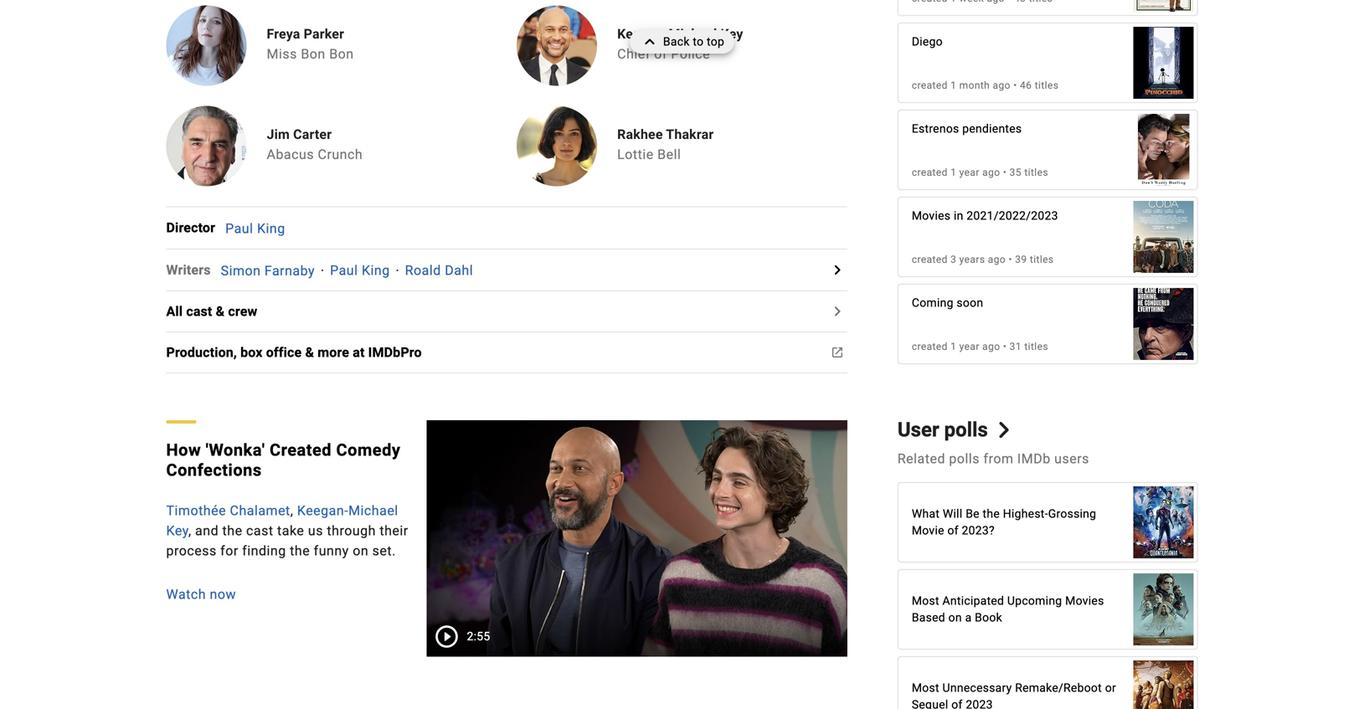Task type: locate. For each thing, give the bounding box(es) containing it.
michael douglas, michelle pfeiffer, paul rudd, kathryn newton, evangeline lilly, jonathan majors, and jamie andrew cutler in ant-man and the wasp: quantumania (2023) image
[[1134, 478, 1194, 567]]

year down soon at the right top of the page
[[960, 341, 980, 353]]

how timothée chalamet and the 'wonka' cast cracked each other up image
[[427, 421, 848, 657]]

most up sequel
[[912, 681, 940, 695]]

ago for in
[[988, 254, 1006, 266]]

most anticipated upcoming movies based on a book link
[[899, 565, 1198, 654]]

most inside most unnecessary remake/reboot or sequel of 2023
[[912, 681, 940, 695]]

2:55 group
[[427, 421, 848, 657]]

1 vertical spatial most
[[912, 681, 940, 695]]

farnaby
[[265, 263, 315, 279]]

0 vertical spatial polls
[[945, 418, 988, 442]]

see full cast and crew image
[[828, 302, 848, 322]]

0 vertical spatial the
[[983, 507, 1000, 521]]

created 1 year ago • 31 titles
[[912, 341, 1049, 353]]

0 vertical spatial key
[[721, 26, 744, 42]]

paul up simon
[[225, 221, 253, 237]]

miss
[[267, 46, 297, 62]]

keegan-michael key chief of police
[[618, 26, 744, 62]]

jim carter image
[[166, 106, 247, 186]]

, up the take
[[291, 503, 294, 519]]

ago for soon
[[983, 341, 1001, 353]]

1 for diego
[[951, 80, 957, 91]]

titles right 31
[[1025, 341, 1049, 353]]

1 horizontal spatial the
[[290, 543, 310, 559]]

0 horizontal spatial ,
[[188, 523, 191, 539]]

on
[[353, 543, 369, 559], [949, 611, 962, 625]]

1 left 'month'
[[951, 80, 957, 91]]

1 year from the top
[[960, 167, 980, 179]]

1 horizontal spatial king
[[362, 263, 390, 279]]

0 vertical spatial 1
[[951, 80, 957, 91]]

0 vertical spatial cast
[[186, 304, 212, 320]]

simon farnaby
[[221, 263, 315, 279]]

production,
[[166, 345, 237, 361]]

keegan- inside keegan-michael key
[[297, 503, 349, 519]]

2 year from the top
[[960, 341, 980, 353]]

paul king
[[225, 221, 285, 237], [330, 263, 390, 279]]

1 vertical spatial of
[[948, 524, 959, 538]]

0 horizontal spatial paul
[[225, 221, 253, 237]]

1 vertical spatial paul king button
[[330, 263, 390, 279]]

king for left paul king button
[[257, 221, 285, 237]]

1 horizontal spatial cast
[[246, 523, 274, 539]]

created 1 month ago • 46 titles
[[912, 80, 1059, 91]]

abacus
[[267, 147, 314, 163]]

most anticipated upcoming movies based on a book
[[912, 594, 1105, 625]]

polls
[[945, 418, 988, 442], [950, 451, 980, 467]]

0 horizontal spatial paul king
[[225, 221, 285, 237]]

movies in 2021/2022/2023
[[912, 209, 1059, 223]]

0 horizontal spatial bon
[[301, 46, 326, 62]]

• left 31
[[1004, 341, 1007, 353]]

3 created from the top
[[912, 254, 948, 266]]

created down estrenos
[[912, 167, 948, 179]]

1 most from the top
[[912, 594, 940, 608]]

pendientes
[[963, 122, 1022, 136]]

titles
[[1035, 80, 1059, 91], [1025, 167, 1049, 179], [1030, 254, 1054, 266], [1025, 341, 1049, 353]]

estrenos pendientes
[[912, 122, 1022, 136]]

king left roald
[[362, 263, 390, 279]]

1 horizontal spatial paul king button
[[330, 263, 390, 279]]

, inside , and the cast take us through their process for finding the funny on set.
[[188, 523, 191, 539]]

related polls from imdb users
[[898, 451, 1090, 467]]

keegan- up chief
[[618, 26, 669, 42]]

1 horizontal spatial bon
[[329, 46, 354, 62]]

coming
[[912, 296, 954, 310]]

parker
[[304, 26, 344, 42]]

0 vertical spatial michael
[[669, 26, 717, 42]]

35
[[1010, 167, 1022, 179]]

process
[[166, 543, 217, 559]]

created left 3
[[912, 254, 948, 266]]

michael inside keegan-michael key
[[349, 503, 399, 519]]

on left a
[[949, 611, 962, 625]]

rakhee thakrar image
[[517, 106, 597, 186]]

keegan-michael key
[[166, 503, 399, 539]]

cast down chalamet
[[246, 523, 274, 539]]

1 vertical spatial michael
[[349, 503, 399, 519]]

key up "process"
[[166, 523, 188, 539]]

1 for estrenos pendientes
[[951, 167, 957, 179]]

the down timothée chalamet , at the bottom
[[222, 523, 243, 539]]

4 created from the top
[[912, 341, 948, 353]]

remake/reboot
[[1016, 681, 1102, 695]]

2 vertical spatial the
[[290, 543, 310, 559]]

michael for keegan-michael key
[[349, 503, 399, 519]]

1 vertical spatial keegan-
[[297, 503, 349, 519]]

0 vertical spatial keegan-
[[618, 26, 669, 42]]

polls down user polls link
[[950, 451, 980, 467]]

harry styles and florence pugh in don't worry darling (2022) image
[[1134, 105, 1194, 195]]

from
[[984, 451, 1014, 467]]

paul king button up simon farnaby
[[225, 221, 285, 237]]

keegan- inside keegan-michael key chief of police
[[618, 26, 669, 42]]

ago for pendientes
[[983, 167, 1001, 179]]

how 'wonka' created comedy confections
[[166, 441, 401, 481]]

titles right 46
[[1035, 80, 1059, 91]]

1 vertical spatial &
[[305, 345, 314, 361]]

cast right all
[[186, 304, 212, 320]]

0 vertical spatial keegan-michael key link
[[618, 26, 744, 42]]

production, box office & more at imdbpro button
[[166, 343, 432, 363]]

1 horizontal spatial movies
[[1066, 594, 1105, 608]]

most unnecessary remake/reboot or sequel of 2023
[[912, 681, 1117, 710]]

& left more
[[305, 345, 314, 361]]

most for most anticipated upcoming movies based on a book
[[912, 594, 940, 608]]

for
[[220, 543, 239, 559]]

paul king left roald
[[330, 263, 390, 279]]

0 horizontal spatial key
[[166, 523, 188, 539]]

keegan-
[[618, 26, 669, 42], [297, 503, 349, 519]]

0 vertical spatial ,
[[291, 503, 294, 519]]

3 1 from the top
[[951, 341, 957, 353]]

jim carter abacus crunch
[[267, 127, 363, 163]]

2:55
[[467, 630, 491, 644]]

created down coming
[[912, 341, 948, 353]]

,
[[291, 503, 294, 519], [188, 523, 191, 539]]

box
[[241, 345, 263, 361]]

most inside the most anticipated upcoming movies based on a book
[[912, 594, 940, 608]]

1 horizontal spatial key
[[721, 26, 744, 42]]

what will be the highest-grossing movie of 2023? link
[[899, 478, 1198, 567]]

titles right 39
[[1030, 254, 1054, 266]]

1 horizontal spatial keegan-michael key link
[[618, 26, 744, 42]]

1 horizontal spatial paul king
[[330, 263, 390, 279]]

watch now
[[166, 587, 236, 603]]

, left and
[[188, 523, 191, 539]]

keegan- up us
[[297, 503, 349, 519]]

of
[[655, 46, 668, 62], [948, 524, 959, 538], [952, 698, 963, 710]]

0 vertical spatial king
[[257, 221, 285, 237]]

1 vertical spatial on
[[949, 611, 962, 625]]

2 vertical spatial 1
[[951, 341, 957, 353]]

1 up in
[[951, 167, 957, 179]]

imdbpro
[[368, 345, 422, 361]]

movies
[[912, 209, 951, 223], [1066, 594, 1105, 608]]

0 vertical spatial on
[[353, 543, 369, 559]]

crunch
[[318, 147, 363, 163]]

cast inside , and the cast take us through their process for finding the funny on set.
[[246, 523, 274, 539]]

1 vertical spatial paul
[[330, 263, 358, 279]]

& left crew
[[216, 304, 225, 320]]

2 horizontal spatial the
[[983, 507, 1000, 521]]

0 vertical spatial of
[[655, 46, 668, 62]]

paul king up simon farnaby
[[225, 221, 285, 237]]

2 most from the top
[[912, 681, 940, 695]]

movies right upcoming
[[1066, 594, 1105, 608]]

key inside keegan-michael key chief of police
[[721, 26, 744, 42]]

bell
[[658, 147, 681, 163]]

created for movies
[[912, 254, 948, 266]]

2 vertical spatial of
[[952, 698, 963, 710]]

0 vertical spatial &
[[216, 304, 225, 320]]

0 horizontal spatial &
[[216, 304, 225, 320]]

1 down coming soon
[[951, 341, 957, 353]]

46
[[1020, 80, 1032, 91]]

0 vertical spatial most
[[912, 594, 940, 608]]

1 vertical spatial year
[[960, 341, 980, 353]]

key
[[721, 26, 744, 42], [166, 523, 188, 539]]

unnecessary
[[943, 681, 1012, 695]]

michael inside keegan-michael key chief of police
[[669, 26, 717, 42]]

on down through
[[353, 543, 369, 559]]

• for pendientes
[[1004, 167, 1007, 179]]

titles for pendientes
[[1025, 167, 1049, 179]]

timothée chalamet ,
[[166, 503, 297, 519]]

1 vertical spatial polls
[[950, 451, 980, 467]]

2 created from the top
[[912, 167, 948, 179]]

0 horizontal spatial paul king button
[[225, 221, 285, 237]]

0 horizontal spatial movies
[[912, 209, 951, 223]]

key inside keegan-michael key
[[166, 523, 188, 539]]

1 vertical spatial 1
[[951, 167, 957, 179]]

ago left 35
[[983, 167, 1001, 179]]

michael
[[669, 26, 717, 42], [349, 503, 399, 519]]

&
[[216, 304, 225, 320], [305, 345, 314, 361]]

0 horizontal spatial michael
[[349, 503, 399, 519]]

of inside what will be the highest-grossing movie of 2023?
[[948, 524, 959, 538]]

1 vertical spatial key
[[166, 523, 188, 539]]

bon
[[301, 46, 326, 62], [329, 46, 354, 62]]

1 vertical spatial king
[[362, 263, 390, 279]]

ago left 31
[[983, 341, 1001, 353]]

joaquin phoenix in napoleon (2023) image
[[1134, 280, 1194, 369]]

1 horizontal spatial &
[[305, 345, 314, 361]]

key right to
[[721, 26, 744, 42]]

the right be on the right bottom of page
[[983, 507, 1000, 521]]

movie
[[912, 524, 945, 538]]

0 vertical spatial paul king button
[[225, 221, 285, 237]]

year
[[960, 167, 980, 179], [960, 341, 980, 353]]

• left 39
[[1009, 254, 1013, 266]]

1 vertical spatial keegan-michael key link
[[166, 503, 399, 539]]

1 1 from the top
[[951, 80, 957, 91]]

writers button
[[166, 260, 221, 280]]

estrenos
[[912, 122, 960, 136]]

king for the rightmost paul king button
[[362, 263, 390, 279]]

the inside what will be the highest-grossing movie of 2023?
[[983, 507, 1000, 521]]

0 horizontal spatial on
[[353, 543, 369, 559]]

or
[[1106, 681, 1117, 695]]

upcoming
[[1008, 594, 1063, 608]]

ago
[[993, 80, 1011, 91], [983, 167, 1001, 179], [988, 254, 1006, 266], [983, 341, 1001, 353]]

freya parker link
[[267, 26, 361, 42]]

key for keegan-michael key
[[166, 523, 188, 539]]

1 horizontal spatial michael
[[669, 26, 717, 42]]

39
[[1016, 254, 1028, 266]]

ago left 39
[[988, 254, 1006, 266]]

created
[[912, 80, 948, 91], [912, 167, 948, 179], [912, 254, 948, 266], [912, 341, 948, 353]]

• left 35
[[1004, 167, 1007, 179]]

1 vertical spatial paul king
[[330, 263, 390, 279]]

1 horizontal spatial on
[[949, 611, 962, 625]]

king up simon farnaby
[[257, 221, 285, 237]]

year down estrenos pendientes
[[960, 167, 980, 179]]

king
[[257, 221, 285, 237], [362, 263, 390, 279]]

created 3 years ago • 39 titles
[[912, 254, 1054, 266]]

0 vertical spatial year
[[960, 167, 980, 179]]

director
[[166, 220, 215, 236]]

most up based
[[912, 594, 940, 608]]

'wonka'
[[206, 441, 265, 460]]

coming soon
[[912, 296, 984, 310]]

in
[[954, 209, 964, 223]]

carter
[[293, 127, 332, 143]]

0 horizontal spatial keegan-
[[297, 503, 349, 519]]

book
[[975, 611, 1003, 625]]

bon down freya parker link
[[301, 46, 326, 62]]

1 horizontal spatial keegan-
[[618, 26, 669, 42]]

0 horizontal spatial king
[[257, 221, 285, 237]]

titles right 35
[[1025, 167, 1049, 179]]

polls left chevron right inline icon at the bottom
[[945, 418, 988, 442]]

movies left in
[[912, 209, 951, 223]]

1 vertical spatial cast
[[246, 523, 274, 539]]

back to top button
[[630, 30, 735, 54]]

0 horizontal spatial keegan-michael key link
[[166, 503, 399, 539]]

created up estrenos
[[912, 80, 948, 91]]

1 vertical spatial ,
[[188, 523, 191, 539]]

1 vertical spatial movies
[[1066, 594, 1105, 608]]

key for keegan-michael key chief of police
[[721, 26, 744, 42]]

user polls link
[[898, 418, 1013, 442]]

2 1 from the top
[[951, 167, 957, 179]]

bon down parker
[[329, 46, 354, 62]]

chevron right inline image
[[996, 422, 1013, 438]]

2 bon from the left
[[329, 46, 354, 62]]

0 horizontal spatial the
[[222, 523, 243, 539]]

of inside keegan-michael key chief of police
[[655, 46, 668, 62]]

diego
[[912, 35, 943, 49]]

user
[[898, 418, 940, 442]]

year for pendientes
[[960, 167, 980, 179]]

0 horizontal spatial cast
[[186, 304, 212, 320]]

month
[[960, 80, 990, 91]]

paul right farnaby at left top
[[330, 263, 358, 279]]

paul king button left roald
[[330, 263, 390, 279]]

the down the take
[[290, 543, 310, 559]]



Task type: describe. For each thing, give the bounding box(es) containing it.
highest-
[[1003, 507, 1049, 521]]

freya parker image
[[166, 6, 247, 86]]

roald
[[405, 263, 441, 279]]

grossing
[[1049, 507, 1097, 521]]

related
[[898, 451, 946, 467]]

movies inside the most anticipated upcoming movies based on a book
[[1066, 594, 1105, 608]]

us
[[308, 523, 323, 539]]

now
[[210, 587, 236, 603]]

1 vertical spatial the
[[222, 523, 243, 539]]

• left 46
[[1014, 80, 1018, 91]]

3
[[951, 254, 957, 266]]

users
[[1055, 451, 1090, 467]]

roald dahl button
[[405, 263, 473, 279]]

production, box office & more at imdbpro image
[[828, 343, 848, 363]]

watch now button
[[166, 585, 413, 605]]

created
[[270, 441, 332, 460]]

on inside , and the cast take us through their process for finding the funny on set.
[[353, 543, 369, 559]]

created 1 year ago • 35 titles
[[912, 167, 1049, 179]]

created for coming
[[912, 341, 948, 353]]

freya parker miss bon bon
[[267, 26, 354, 62]]

• for in
[[1009, 254, 1013, 266]]

javier bardem, josh brolin, rebecca ferguson, jason momoa, sharon duncan-brewster, oscar isaac, timothée chalamet, and zendaya in dune (2021) image
[[1134, 565, 1194, 654]]

michael for keegan-michael key chief of police
[[669, 26, 717, 42]]

2023
[[966, 698, 993, 710]]

on inside the most anticipated upcoming movies based on a book
[[949, 611, 962, 625]]

timothée chalamet link
[[166, 503, 291, 519]]

timothée
[[166, 503, 226, 519]]

keegan- for keegan-michael key
[[297, 503, 349, 519]]

more
[[318, 345, 349, 361]]

confections
[[166, 461, 262, 481]]

a
[[966, 611, 972, 625]]

chief
[[618, 46, 651, 62]]

abacus crunch link
[[267, 147, 363, 163]]

most for most unnecessary remake/reboot or sequel of 2023
[[912, 681, 940, 695]]

chief of police link
[[618, 46, 711, 62]]

watch
[[166, 587, 206, 603]]

user polls
[[898, 418, 988, 442]]

rakhee thakrar link
[[618, 126, 714, 143]]

at
[[353, 345, 365, 361]]

lottie bell link
[[618, 147, 681, 163]]

and
[[195, 523, 219, 539]]

created for estrenos
[[912, 167, 948, 179]]

be
[[966, 507, 980, 521]]

take
[[277, 523, 304, 539]]

based
[[912, 611, 946, 625]]

roald dahl
[[405, 263, 473, 279]]

all
[[166, 304, 183, 320]]

marlee matlin, troy kotsur, daniel durant, and emilia jones in coda (2021) image
[[1134, 193, 1194, 282]]

1 created from the top
[[912, 80, 948, 91]]

expand less image
[[640, 30, 663, 54]]

crew
[[228, 304, 258, 320]]

miss bon bon link
[[267, 46, 354, 62]]

0 vertical spatial movies
[[912, 209, 951, 223]]

keegan-michael key image
[[517, 6, 597, 86]]

0 vertical spatial paul
[[225, 221, 253, 237]]

through
[[327, 523, 376, 539]]

back to top
[[663, 35, 725, 49]]

simon farnaby button
[[221, 263, 315, 279]]

jim
[[267, 127, 290, 143]]

see full cast and crew element
[[166, 218, 225, 238]]

how
[[166, 441, 201, 460]]

lottie
[[618, 147, 654, 163]]

dahl
[[445, 263, 473, 279]]

jason schwartzman, viola davis, peter dinklage, rachel zegler, josh andrés rivera, tom blyth, and hunter schafer in the hunger games: the ballad of songbirds & snakes (2023) image
[[1134, 652, 1194, 710]]

funny
[[314, 543, 349, 559]]

1 for coming soon
[[951, 341, 957, 353]]

cast inside button
[[186, 304, 212, 320]]

thakrar
[[666, 127, 714, 143]]

soon
[[957, 296, 984, 310]]

jim carter link
[[267, 126, 370, 143]]

writers
[[166, 262, 211, 278]]

tilda swinton and gregory mann in guillermo del toro's pinocchio (2022) image
[[1134, 18, 1194, 108]]

office
[[266, 345, 302, 361]]

1 horizontal spatial paul
[[330, 263, 358, 279]]

see full cast and crew image
[[828, 260, 848, 280]]

of inside most unnecessary remake/reboot or sequel of 2023
[[952, 698, 963, 710]]

• for soon
[[1004, 341, 1007, 353]]

rakhee thakrar lottie bell
[[618, 127, 714, 163]]

2021/2022/2023
[[967, 209, 1059, 223]]

polls for user
[[945, 418, 988, 442]]

simon
[[221, 263, 261, 279]]

chalamet
[[230, 503, 291, 519]]

will
[[943, 507, 963, 521]]

polls for related
[[950, 451, 980, 467]]

what
[[912, 507, 940, 521]]

anticipated
[[943, 594, 1005, 608]]

1 bon from the left
[[301, 46, 326, 62]]

0 vertical spatial paul king
[[225, 221, 285, 237]]

sequel
[[912, 698, 949, 710]]

top
[[707, 35, 725, 49]]

31
[[1010, 341, 1022, 353]]

imdb
[[1018, 451, 1051, 467]]

most unnecessary remake/reboot or sequel of 2023 link
[[899, 652, 1198, 710]]

ago left 46
[[993, 80, 1011, 91]]

1 horizontal spatial ,
[[291, 503, 294, 519]]

rakhee
[[618, 127, 663, 143]]

production, box office & more at imdbpro
[[166, 345, 422, 361]]

police
[[671, 46, 711, 62]]

titles for soon
[[1025, 341, 1049, 353]]

, and the cast take us through their process for finding the funny on set.
[[166, 523, 409, 559]]

set.
[[372, 543, 396, 559]]

year for soon
[[960, 341, 980, 353]]

keegan- for keegan-michael key chief of police
[[618, 26, 669, 42]]

titles for in
[[1030, 254, 1054, 266]]



Task type: vqa. For each thing, say whether or not it's contained in the screenshot.


